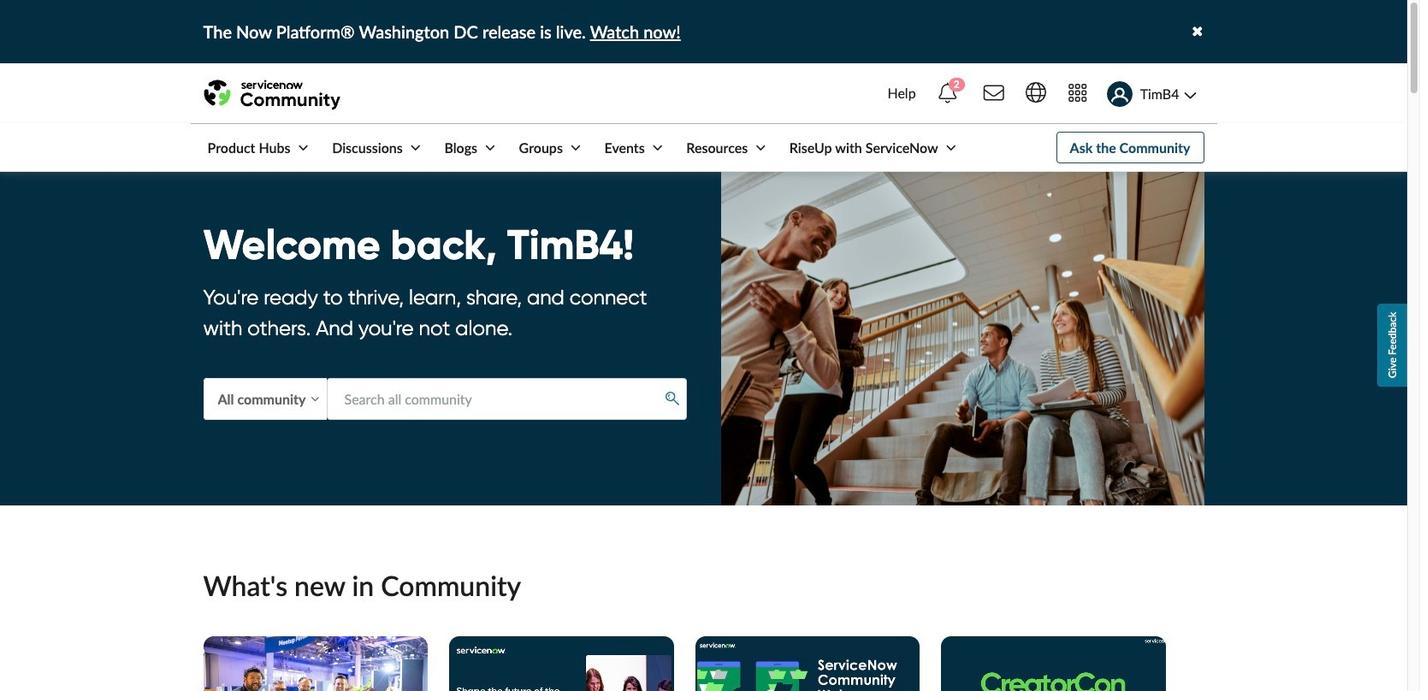 Task type: locate. For each thing, give the bounding box(es) containing it.
None submit
[[660, 387, 686, 411]]

timb4 image
[[1107, 81, 1133, 107]]

Search text field
[[327, 378, 687, 420]]

close image
[[1193, 24, 1204, 39]]

menu bar
[[190, 124, 960, 171]]



Task type: vqa. For each thing, say whether or not it's contained in the screenshot.
TimB4 ICON
yes



Task type: describe. For each thing, give the bounding box(es) containing it.
language selector image
[[1026, 82, 1047, 102]]



